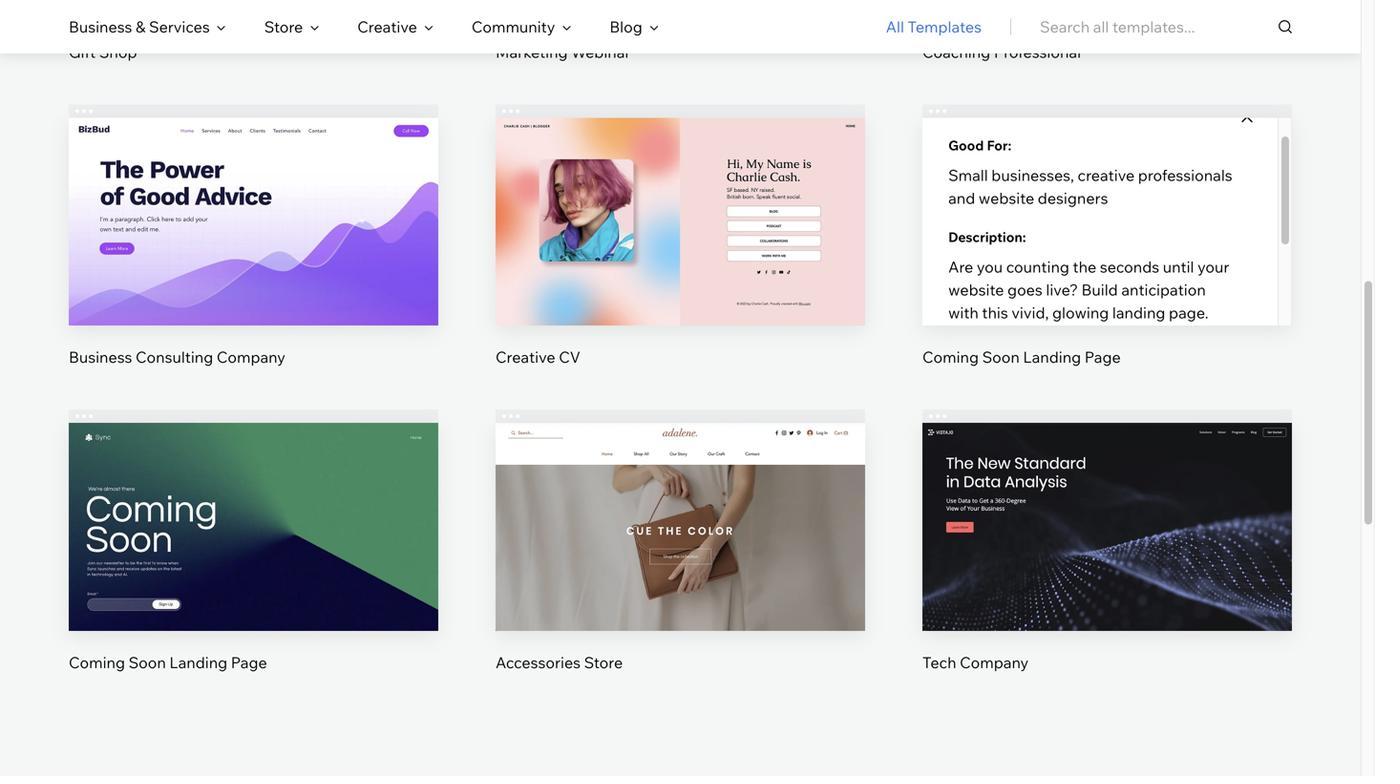 Task type: describe. For each thing, give the bounding box(es) containing it.
coming soon landing page for info
[[923, 348, 1122, 367]]

good
[[949, 137, 984, 154]]

and inside small businesses, creative professionals and website designers
[[949, 189, 976, 208]]

soon for view
[[129, 653, 166, 672]]

counting
[[1007, 257, 1070, 277]]

coaching
[[923, 42, 991, 62]]

gift shop
[[69, 42, 137, 62]]

creative
[[1078, 166, 1135, 185]]

all website templates - coaching professional image
[[923, 0, 1293, 20]]

accessories store group
[[496, 410, 866, 673]]

view button for creative cv
[[635, 235, 726, 281]]

launch
[[1171, 326, 1218, 345]]

and inside are you counting the seconds until your website goes live? build anticipation with this vivid, glowing landing page. display the exact time left until launch with our countdown clock app, and let visitors subscribe for email updates. click "edit" to get started.
[[1175, 349, 1202, 368]]

for:
[[987, 137, 1012, 154]]

email
[[1100, 372, 1139, 391]]

page for info
[[1085, 348, 1122, 367]]

small businesses, creative professionals and website designers
[[949, 166, 1233, 208]]

landing for view
[[170, 653, 228, 672]]

categories by subject element
[[69, 1, 659, 53]]

view button for business consulting company
[[208, 235, 299, 281]]

shop
[[99, 42, 137, 62]]

view for tech company
[[1090, 554, 1126, 573]]

store inside group
[[584, 653, 623, 672]]

2 with from the top
[[949, 349, 979, 368]]

view button for accessories store
[[635, 541, 726, 587]]

view for business consulting company
[[236, 249, 271, 268]]

business consulting company group
[[69, 105, 439, 368]]

business & services
[[69, 17, 210, 36]]

are you counting the seconds until your website goes live? build anticipation with this vivid, glowing landing page. display the exact time left until launch with our countdown clock app, and let visitors subscribe for email updates. click "edit" to get started.
[[949, 257, 1230, 414]]

Search search field
[[1041, 0, 1293, 54]]

edit button for tech company
[[1063, 476, 1153, 522]]

all
[[887, 17, 905, 36]]

live?
[[1047, 280, 1079, 299]]

soon for info
[[983, 348, 1020, 367]]

all website templates - marketing webinar image
[[496, 0, 866, 20]]

build
[[1082, 280, 1119, 299]]

view for creative cv
[[663, 249, 699, 268]]

1 with from the top
[[949, 303, 979, 322]]

seconds
[[1101, 257, 1160, 277]]

&
[[136, 17, 146, 36]]

tech company group
[[923, 410, 1293, 673]]

creative for creative
[[358, 17, 417, 36]]

0 vertical spatial company
[[217, 348, 286, 367]]

click
[[949, 395, 984, 414]]

info button
[[942, 289, 963, 307]]

goes
[[1008, 280, 1043, 299]]

edit for accessories store
[[666, 489, 695, 508]]

subscribe
[[1004, 372, 1073, 391]]

consulting
[[136, 348, 213, 367]]

business consulting company
[[69, 348, 286, 367]]

view button for tech company
[[1063, 541, 1153, 587]]

1 vertical spatial company
[[960, 653, 1029, 672]]

edit for business consulting company
[[239, 184, 268, 203]]

hide info image
[[1242, 111, 1254, 123]]

website inside small businesses, creative professionals and website designers
[[979, 189, 1035, 208]]

edit button for creative cv
[[635, 170, 726, 216]]

marketing
[[496, 42, 568, 62]]

good for:
[[949, 137, 1012, 154]]

professional
[[995, 42, 1082, 62]]

accessories
[[496, 653, 581, 672]]

countdown
[[1010, 349, 1093, 368]]

are
[[949, 257, 974, 277]]

coming soon landing page group containing small businesses, creative professionals and website designers
[[923, 105, 1293, 416]]

for
[[1077, 372, 1097, 391]]

display
[[949, 326, 1001, 345]]

left
[[1109, 326, 1133, 345]]

designers
[[1038, 189, 1109, 208]]

you
[[977, 257, 1003, 277]]

website inside are you counting the seconds until your website goes live? build anticipation with this vivid, glowing landing page. display the exact time left until launch with our countdown clock app, and let visitors subscribe for email updates. click "edit" to get started.
[[949, 280, 1005, 299]]



Task type: locate. For each thing, give the bounding box(es) containing it.
0 horizontal spatial coming soon landing page
[[69, 653, 267, 672]]

coming for view
[[69, 653, 125, 672]]

page.
[[1170, 303, 1209, 322]]

business
[[69, 17, 132, 36], [69, 348, 132, 367]]

"edit"
[[987, 395, 1028, 414]]

started.
[[1076, 395, 1131, 414]]

business up gift shop
[[69, 17, 132, 36]]

to
[[1031, 395, 1046, 414]]

1 horizontal spatial all website templates - coming soon landing page image
[[923, 118, 1293, 326]]

with up display
[[949, 303, 979, 322]]

1 vertical spatial creative
[[496, 348, 556, 367]]

info
[[942, 291, 963, 305]]

anticipation
[[1122, 280, 1207, 299]]

1 vertical spatial until
[[1136, 326, 1167, 345]]

view button for coming soon landing page
[[208, 541, 299, 587]]

creative for creative cv
[[496, 348, 556, 367]]

view button inside creative cv group
[[635, 235, 726, 281]]

all website templates - coming soon landing page image for view
[[69, 423, 439, 631]]

time
[[1073, 326, 1106, 345]]

until up app,
[[1136, 326, 1167, 345]]

creative cv
[[496, 348, 581, 367]]

1 horizontal spatial coming soon landing page group
[[923, 105, 1293, 416]]

coaching professional group
[[923, 0, 1293, 62]]

1 vertical spatial business
[[69, 348, 132, 367]]

edit for tech company
[[1094, 489, 1122, 508]]

with up visitors
[[949, 349, 979, 368]]

business inside categories by subject element
[[69, 17, 132, 36]]

0 vertical spatial the
[[1074, 257, 1097, 277]]

your
[[1198, 257, 1230, 277]]

0 horizontal spatial creative
[[358, 17, 417, 36]]

landing
[[1113, 303, 1166, 322]]

coaching professional
[[923, 42, 1082, 62]]

edit button inside creative cv group
[[635, 170, 726, 216]]

glowing
[[1053, 303, 1110, 322]]

exact
[[1032, 326, 1070, 345]]

0 horizontal spatial and
[[949, 189, 976, 208]]

edit
[[239, 184, 268, 203], [666, 184, 695, 203], [1094, 184, 1122, 203], [239, 489, 268, 508], [666, 489, 695, 508], [1094, 489, 1122, 508]]

website down businesses,
[[979, 189, 1035, 208]]

businesses,
[[992, 166, 1075, 185]]

landing
[[1024, 348, 1082, 367], [170, 653, 228, 672]]

1 vertical spatial and
[[1175, 349, 1202, 368]]

all website templates - coming soon landing page image
[[923, 118, 1293, 326], [69, 423, 439, 631]]

coming soon landing page group containing edit
[[69, 410, 439, 673]]

services
[[149, 17, 210, 36]]

0 horizontal spatial landing
[[170, 653, 228, 672]]

all website templates - tech company image
[[923, 423, 1293, 631]]

store inside categories by subject element
[[264, 17, 303, 36]]

until up anticipation
[[1164, 257, 1195, 277]]

coming soon landing page for view
[[69, 653, 267, 672]]

0 vertical spatial landing
[[1024, 348, 1082, 367]]

view inside accessories store group
[[663, 554, 699, 573]]

edit button inside business consulting company group
[[208, 170, 299, 216]]

0 horizontal spatial the
[[1005, 326, 1028, 345]]

1 horizontal spatial coming soon landing page
[[923, 348, 1122, 367]]

creative cv group
[[496, 105, 866, 368]]

marketing webinar group
[[496, 0, 866, 62]]

view inside tech company group
[[1090, 554, 1126, 573]]

edit inside business consulting company group
[[239, 184, 268, 203]]

templates
[[908, 17, 982, 36]]

with
[[949, 303, 979, 322], [949, 349, 979, 368]]

website down you
[[949, 280, 1005, 299]]

1 horizontal spatial company
[[960, 653, 1029, 672]]

edit for creative cv
[[666, 184, 695, 203]]

description:
[[949, 229, 1027, 246]]

view button
[[208, 235, 299, 281], [635, 235, 726, 281], [1063, 235, 1153, 281], [208, 541, 299, 587], [635, 541, 726, 587], [1063, 541, 1153, 587]]

all website templates - business consulting company image
[[69, 118, 439, 326]]

all website templates - coming soon landing page image for info
[[923, 118, 1293, 326]]

view button inside business consulting company group
[[208, 235, 299, 281]]

page
[[1085, 348, 1122, 367], [231, 653, 267, 672]]

edit inside tech company group
[[1094, 489, 1122, 508]]

and down small
[[949, 189, 976, 208]]

1 vertical spatial soon
[[129, 653, 166, 672]]

0 vertical spatial soon
[[983, 348, 1020, 367]]

small
[[949, 166, 989, 185]]

0 vertical spatial all website templates - coming soon landing page image
[[923, 118, 1293, 326]]

let
[[1205, 349, 1223, 368]]

the up build
[[1074, 257, 1097, 277]]

edit button for business consulting company
[[208, 170, 299, 216]]

1 horizontal spatial soon
[[983, 348, 1020, 367]]

0 horizontal spatial coming soon landing page group
[[69, 410, 439, 673]]

page for view
[[231, 653, 267, 672]]

landing for info
[[1024, 348, 1082, 367]]

visitors
[[949, 372, 1000, 391]]

1 horizontal spatial landing
[[1024, 348, 1082, 367]]

and down the 'launch'
[[1175, 349, 1202, 368]]

edit button for accessories store
[[635, 476, 726, 522]]

edit button
[[208, 170, 299, 216], [635, 170, 726, 216], [1063, 170, 1153, 216], [208, 476, 299, 522], [635, 476, 726, 522], [1063, 476, 1153, 522]]

0 vertical spatial coming soon landing page
[[923, 348, 1122, 367]]

1 vertical spatial landing
[[170, 653, 228, 672]]

0 vertical spatial creative
[[358, 17, 417, 36]]

edit inside creative cv group
[[666, 184, 695, 203]]

tech
[[923, 653, 957, 672]]

1 horizontal spatial store
[[584, 653, 623, 672]]

all templates link
[[887, 1, 982, 53]]

1 horizontal spatial the
[[1074, 257, 1097, 277]]

0 vertical spatial and
[[949, 189, 976, 208]]

1 horizontal spatial creative
[[496, 348, 556, 367]]

community
[[472, 17, 556, 36]]

business for business & services
[[69, 17, 132, 36]]

1 vertical spatial store
[[584, 653, 623, 672]]

view button inside tech company group
[[1063, 541, 1153, 587]]

0 vertical spatial with
[[949, 303, 979, 322]]

soon
[[983, 348, 1020, 367], [129, 653, 166, 672]]

all templates
[[887, 17, 982, 36]]

0 horizontal spatial store
[[264, 17, 303, 36]]

gift shop group
[[69, 0, 439, 62]]

view inside business consulting company group
[[236, 249, 271, 268]]

edit for coming soon landing page
[[239, 489, 268, 508]]

0 vertical spatial business
[[69, 17, 132, 36]]

categories. use the left and right arrow keys to navigate the menu element
[[0, 0, 1362, 54]]

webinar
[[572, 42, 631, 62]]

the
[[1074, 257, 1097, 277], [1005, 326, 1028, 345]]

cv
[[559, 348, 581, 367]]

edit button inside accessories store group
[[635, 476, 726, 522]]

0 horizontal spatial page
[[231, 653, 267, 672]]

view for coming soon landing page
[[236, 554, 271, 573]]

marketing webinar
[[496, 42, 631, 62]]

1 vertical spatial the
[[1005, 326, 1028, 345]]

business inside group
[[69, 348, 132, 367]]

1 vertical spatial website
[[949, 280, 1005, 299]]

0 vertical spatial coming
[[923, 348, 979, 367]]

until
[[1164, 257, 1195, 277], [1136, 326, 1167, 345]]

1 horizontal spatial page
[[1085, 348, 1122, 367]]

1 vertical spatial coming
[[69, 653, 125, 672]]

website
[[979, 189, 1035, 208], [949, 280, 1005, 299]]

store
[[264, 17, 303, 36], [584, 653, 623, 672]]

blog
[[610, 17, 643, 36]]

0 vertical spatial page
[[1085, 348, 1122, 367]]

app,
[[1140, 349, 1171, 368]]

creative inside group
[[496, 348, 556, 367]]

the down vivid,
[[1005, 326, 1028, 345]]

edit inside accessories store group
[[666, 489, 695, 508]]

0 vertical spatial until
[[1164, 257, 1195, 277]]

1 vertical spatial coming soon landing page
[[69, 653, 267, 672]]

company right 'tech'
[[960, 653, 1029, 672]]

coming for info
[[923, 348, 979, 367]]

professionals
[[1139, 166, 1233, 185]]

0 horizontal spatial soon
[[129, 653, 166, 672]]

all website templates - creative cv image
[[496, 118, 866, 326]]

1 horizontal spatial and
[[1175, 349, 1202, 368]]

and
[[949, 189, 976, 208], [1175, 349, 1202, 368]]

accessories store
[[496, 653, 623, 672]]

tech company
[[923, 653, 1029, 672]]

clock
[[1097, 349, 1137, 368]]

None search field
[[1041, 0, 1293, 54]]

0 vertical spatial website
[[979, 189, 1035, 208]]

company right consulting
[[217, 348, 286, 367]]

0 horizontal spatial all website templates - coming soon landing page image
[[69, 423, 439, 631]]

our
[[983, 349, 1007, 368]]

gift
[[69, 42, 96, 62]]

coming soon landing page
[[923, 348, 1122, 367], [69, 653, 267, 672]]

edit button for coming soon landing page
[[208, 476, 299, 522]]

1 vertical spatial all website templates - coming soon landing page image
[[69, 423, 439, 631]]

all website templates - accessories store image
[[496, 423, 866, 631]]

coming
[[923, 348, 979, 367], [69, 653, 125, 672]]

2 business from the top
[[69, 348, 132, 367]]

this
[[983, 303, 1009, 322]]

edit button inside tech company group
[[1063, 476, 1153, 522]]

company
[[217, 348, 286, 367], [960, 653, 1029, 672]]

0 horizontal spatial company
[[217, 348, 286, 367]]

view
[[236, 249, 271, 268], [663, 249, 699, 268], [1090, 249, 1126, 268], [236, 554, 271, 573], [663, 554, 699, 573], [1090, 554, 1126, 573]]

coming soon landing page group
[[923, 105, 1293, 416], [69, 410, 439, 673]]

view inside creative cv group
[[663, 249, 699, 268]]

creative
[[358, 17, 417, 36], [496, 348, 556, 367]]

1 business from the top
[[69, 17, 132, 36]]

1 vertical spatial with
[[949, 349, 979, 368]]

business left consulting
[[69, 348, 132, 367]]

0 vertical spatial store
[[264, 17, 303, 36]]

business for business consulting company
[[69, 348, 132, 367]]

1 vertical spatial page
[[231, 653, 267, 672]]

view for accessories store
[[663, 554, 699, 573]]

creative inside categories by subject element
[[358, 17, 417, 36]]

updates.
[[1142, 372, 1204, 391]]

1 horizontal spatial coming
[[923, 348, 979, 367]]

0 horizontal spatial coming
[[69, 653, 125, 672]]

get
[[1049, 395, 1073, 414]]

view button inside accessories store group
[[635, 541, 726, 587]]

vivid,
[[1012, 303, 1050, 322]]

all website templates - gift shop image
[[69, 0, 439, 20]]



Task type: vqa. For each thing, say whether or not it's contained in the screenshot.
the
yes



